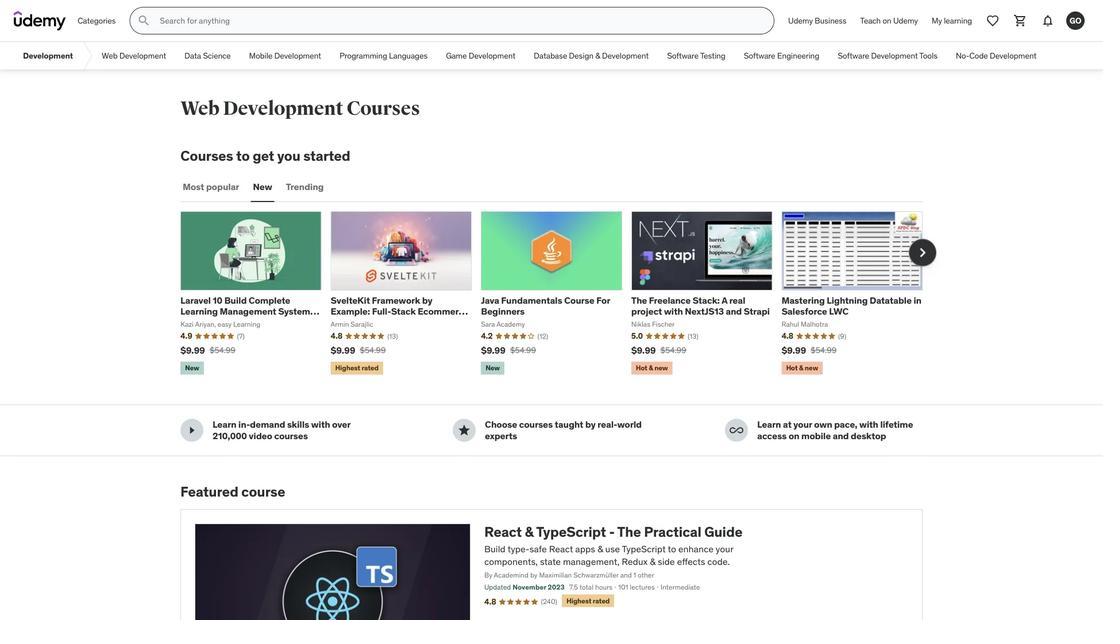 Task type: locate. For each thing, give the bounding box(es) containing it.
0 horizontal spatial by
[[422, 295, 432, 306]]

redux
[[622, 556, 648, 568]]

and left strapi
[[726, 306, 742, 318]]

courses inside 'choose courses taught by real-world experts'
[[519, 419, 553, 431]]

2 medium image from the left
[[730, 424, 743, 437]]

development up you in the top of the page
[[223, 97, 343, 120]]

on right teach
[[883, 15, 891, 26]]

udemy business link
[[781, 7, 853, 34]]

to up the side
[[668, 543, 676, 555]]

2 horizontal spatial software
[[838, 50, 869, 61]]

taught
[[555, 419, 583, 431]]

1 software from the left
[[667, 50, 699, 61]]

development inside database design & development link
[[602, 50, 649, 61]]

101
[[618, 583, 628, 592]]

go link
[[1062, 7, 1089, 34]]

0 vertical spatial web
[[102, 50, 118, 61]]

1 medium image from the left
[[457, 424, 471, 437]]

learn for learn in-demand skills with over 210,000 video courses
[[213, 419, 236, 431]]

2 vertical spatial and
[[620, 571, 632, 580]]

0 horizontal spatial with
[[311, 419, 330, 431]]

by right stack
[[422, 295, 432, 306]]

medium image left access
[[730, 424, 743, 437]]

build right 10
[[224, 295, 247, 306]]

teach on udemy link
[[853, 7, 925, 34]]

laravel 10 build complete learning management system lms a-z
[[180, 295, 310, 329]]

courses
[[519, 419, 553, 431], [274, 430, 308, 442]]

medium image for learn
[[730, 424, 743, 437]]

database
[[534, 50, 567, 61]]

lifetime
[[880, 419, 913, 431]]

lightning
[[827, 295, 868, 306]]

development right the design
[[602, 50, 649, 61]]

2 vertical spatial by
[[530, 571, 538, 580]]

development down submit search image
[[119, 50, 166, 61]]

typescript
[[536, 523, 606, 541], [622, 543, 666, 555]]

by inside sveltekit framework by example: full-stack ecommerce website
[[422, 295, 432, 306]]

2 udemy from the left
[[893, 15, 918, 26]]

engineering
[[777, 50, 819, 61]]

updated november 2023
[[484, 583, 565, 592]]

my learning link
[[925, 7, 979, 34]]

website
[[331, 317, 366, 329]]

development right the code
[[990, 50, 1037, 61]]

& left the side
[[650, 556, 656, 568]]

for
[[596, 295, 610, 306]]

trending
[[286, 181, 324, 193]]

on left mobile
[[789, 430, 799, 442]]

tools
[[919, 50, 938, 61]]

total
[[580, 583, 594, 592]]

0 vertical spatial typescript
[[536, 523, 606, 541]]

& left use
[[597, 543, 603, 555]]

learn left at
[[757, 419, 781, 431]]

build
[[224, 295, 247, 306], [484, 543, 506, 555]]

full-
[[372, 306, 391, 318]]

learn inside learn at your own pace, with lifetime access on mobile and desktop
[[757, 419, 781, 431]]

the left freelance
[[631, 295, 647, 306]]

1 vertical spatial react
[[549, 543, 573, 555]]

software inside 'link'
[[744, 50, 775, 61]]

udemy
[[788, 15, 813, 26], [893, 15, 918, 26]]

0 horizontal spatial software
[[667, 50, 699, 61]]

design
[[569, 50, 594, 61]]

programming languages link
[[330, 42, 437, 70]]

1 udemy from the left
[[788, 15, 813, 26]]

react up type-
[[484, 523, 522, 541]]

on inside "link"
[[883, 15, 891, 26]]

1 horizontal spatial web
[[180, 97, 219, 120]]

4.8
[[484, 597, 496, 607]]

most popular button
[[180, 173, 242, 201]]

rated
[[593, 597, 610, 605]]

2 horizontal spatial with
[[859, 419, 878, 431]]

udemy left my on the top of page
[[893, 15, 918, 26]]

new
[[253, 181, 272, 193]]

mobile development
[[249, 50, 321, 61]]

management,
[[563, 556, 620, 568]]

carousel element
[[180, 211, 937, 377]]

development inside development link
[[23, 50, 73, 61]]

highest
[[567, 597, 591, 605]]

to inside "react & typescript - the practical guide build type-safe react apps & use typescript to enhance your components, state management, redux & side effects code. by academind by maximilian schwarzmüller and 1 other"
[[668, 543, 676, 555]]

project
[[631, 306, 662, 318]]

system
[[278, 306, 310, 318]]

safe
[[530, 543, 547, 555]]

0 horizontal spatial react
[[484, 523, 522, 541]]

0 horizontal spatial and
[[620, 571, 632, 580]]

on
[[883, 15, 891, 26], [789, 430, 799, 442]]

java fundamentals course for beginners
[[481, 295, 610, 318]]

udemy image
[[14, 11, 66, 30]]

1 horizontal spatial udemy
[[893, 15, 918, 26]]

build inside "react & typescript - the practical guide build type-safe react apps & use typescript to enhance your components, state management, redux & side effects code. by academind by maximilian schwarzmüller and 1 other"
[[484, 543, 506, 555]]

trending button
[[284, 173, 326, 201]]

laravel
[[180, 295, 211, 306]]

typescript up redux
[[622, 543, 666, 555]]

and inside the freelance stack: a real project with nextjs13 and strapi
[[726, 306, 742, 318]]

1 vertical spatial the
[[617, 523, 641, 541]]

development link
[[14, 42, 82, 70]]

wishlist image
[[986, 14, 1000, 28]]

software development tools link
[[829, 42, 947, 70]]

1 horizontal spatial software
[[744, 50, 775, 61]]

a-
[[201, 317, 210, 329]]

build up components,
[[484, 543, 506, 555]]

1 horizontal spatial by
[[530, 571, 538, 580]]

by up november
[[530, 571, 538, 580]]

1 vertical spatial by
[[585, 419, 596, 431]]

udemy left business
[[788, 15, 813, 26]]

1 horizontal spatial your
[[794, 419, 812, 431]]

your up code.
[[716, 543, 733, 555]]

0 vertical spatial the
[[631, 295, 647, 306]]

java fundamentals course for beginners link
[[481, 295, 610, 318]]

development left tools
[[871, 50, 918, 61]]

1 horizontal spatial medium image
[[730, 424, 743, 437]]

code.
[[707, 556, 730, 568]]

Search for anything text field
[[158, 11, 760, 30]]

1 learn from the left
[[213, 419, 236, 431]]

software engineering
[[744, 50, 819, 61]]

learn left in-
[[213, 419, 236, 431]]

to left get
[[236, 147, 250, 164]]

learn for learn at your own pace, with lifetime access on mobile and desktop
[[757, 419, 781, 431]]

2 horizontal spatial and
[[833, 430, 849, 442]]

1 horizontal spatial typescript
[[622, 543, 666, 555]]

medium image
[[185, 424, 199, 437]]

0 horizontal spatial to
[[236, 147, 250, 164]]

mastering
[[782, 295, 825, 306]]

0 horizontal spatial learn
[[213, 419, 236, 431]]

development down udemy image
[[23, 50, 73, 61]]

mobile development link
[[240, 42, 330, 70]]

web development link
[[93, 42, 175, 70]]

skills
[[287, 419, 309, 431]]

0 horizontal spatial typescript
[[536, 523, 606, 541]]

1 vertical spatial to
[[668, 543, 676, 555]]

programming languages
[[340, 50, 428, 61]]

arrow pointing to subcategory menu links image
[[82, 42, 93, 70]]

development inside no-code development link
[[990, 50, 1037, 61]]

1 vertical spatial web
[[180, 97, 219, 120]]

1 vertical spatial and
[[833, 430, 849, 442]]

0 horizontal spatial build
[[224, 295, 247, 306]]

software down teach
[[838, 50, 869, 61]]

0 horizontal spatial udemy
[[788, 15, 813, 26]]

you
[[277, 147, 300, 164]]

development inside game development link
[[469, 50, 515, 61]]

pace,
[[834, 419, 857, 431]]

and right own
[[833, 430, 849, 442]]

medium image left experts
[[457, 424, 471, 437]]

web down data science link
[[180, 97, 219, 120]]

web right arrow pointing to subcategory menu links icon
[[102, 50, 118, 61]]

0 vertical spatial by
[[422, 295, 432, 306]]

mobile
[[249, 50, 273, 61]]

categories button
[[71, 7, 123, 34]]

1 horizontal spatial learn
[[757, 419, 781, 431]]

with left the over
[[311, 419, 330, 431]]

courses down programming languages link at top
[[347, 97, 420, 120]]

courses right video
[[274, 430, 308, 442]]

1 horizontal spatial build
[[484, 543, 506, 555]]

0 horizontal spatial on
[[789, 430, 799, 442]]

learn at your own pace, with lifetime access on mobile and desktop
[[757, 419, 913, 442]]

1 horizontal spatial courses
[[347, 97, 420, 120]]

typescript up apps at the bottom right of the page
[[536, 523, 606, 541]]

by left real-
[[585, 419, 596, 431]]

1 vertical spatial your
[[716, 543, 733, 555]]

0 horizontal spatial medium image
[[457, 424, 471, 437]]

software left engineering on the right top
[[744, 50, 775, 61]]

web for web development courses
[[180, 97, 219, 120]]

0 vertical spatial courses
[[347, 97, 420, 120]]

the right -
[[617, 523, 641, 541]]

software inside "link"
[[838, 50, 869, 61]]

course
[[241, 483, 285, 501]]

development right game
[[469, 50, 515, 61]]

medium image for choose
[[457, 424, 471, 437]]

2 learn from the left
[[757, 419, 781, 431]]

your right at
[[794, 419, 812, 431]]

programming
[[340, 50, 387, 61]]

software left testing
[[667, 50, 699, 61]]

by inside 'choose courses taught by real-world experts'
[[585, 419, 596, 431]]

with right pace,
[[859, 419, 878, 431]]

the inside the freelance stack: a real project with nextjs13 and strapi
[[631, 295, 647, 306]]

started
[[303, 147, 350, 164]]

0 horizontal spatial courses
[[180, 147, 233, 164]]

0 vertical spatial your
[[794, 419, 812, 431]]

submit search image
[[137, 14, 151, 28]]

0 vertical spatial on
[[883, 15, 891, 26]]

salesforce
[[782, 306, 827, 318]]

courses left taught
[[519, 419, 553, 431]]

1 horizontal spatial to
[[668, 543, 676, 555]]

and left 1
[[620, 571, 632, 580]]

0 vertical spatial and
[[726, 306, 742, 318]]

course
[[564, 295, 594, 306]]

courses up most popular
[[180, 147, 233, 164]]

react up state
[[549, 543, 573, 555]]

development right mobile
[[274, 50, 321, 61]]

development inside mobile development link
[[274, 50, 321, 61]]

210,000
[[213, 430, 247, 442]]

with inside learn at your own pace, with lifetime access on mobile and desktop
[[859, 419, 878, 431]]

at
[[783, 419, 792, 431]]

0 horizontal spatial your
[[716, 543, 733, 555]]

0 vertical spatial build
[[224, 295, 247, 306]]

2 software from the left
[[744, 50, 775, 61]]

0 horizontal spatial web
[[102, 50, 118, 61]]

side
[[658, 556, 675, 568]]

with right project
[[664, 306, 683, 318]]

1 vertical spatial on
[[789, 430, 799, 442]]

1 horizontal spatial with
[[664, 306, 683, 318]]

game development link
[[437, 42, 525, 70]]

learn inside learn in-demand skills with over 210,000 video courses
[[213, 419, 236, 431]]

the freelance stack: a real project with nextjs13 and strapi link
[[631, 295, 770, 318]]

state
[[540, 556, 561, 568]]

2 horizontal spatial by
[[585, 419, 596, 431]]

with inside the freelance stack: a real project with nextjs13 and strapi
[[664, 306, 683, 318]]

web for web development
[[102, 50, 118, 61]]

1 horizontal spatial and
[[726, 306, 742, 318]]

1 horizontal spatial courses
[[519, 419, 553, 431]]

1 vertical spatial build
[[484, 543, 506, 555]]

by
[[484, 571, 492, 580]]

medium image
[[457, 424, 471, 437], [730, 424, 743, 437]]

0 horizontal spatial courses
[[274, 430, 308, 442]]

1 horizontal spatial on
[[883, 15, 891, 26]]

3 software from the left
[[838, 50, 869, 61]]

to
[[236, 147, 250, 164], [668, 543, 676, 555]]



Task type: describe. For each thing, give the bounding box(es) containing it.
nextjs13
[[685, 306, 724, 318]]

components,
[[484, 556, 538, 568]]

next image
[[914, 244, 932, 262]]

type-
[[508, 543, 530, 555]]

data
[[184, 50, 201, 61]]

java
[[481, 295, 499, 306]]

software engineering link
[[735, 42, 829, 70]]

over
[[332, 419, 350, 431]]

web development courses
[[180, 97, 420, 120]]

teach
[[860, 15, 881, 26]]

game development
[[446, 50, 515, 61]]

example:
[[331, 306, 370, 318]]

101 lectures
[[618, 583, 655, 592]]

mastering lightning datatable in salesforce lwc link
[[782, 295, 922, 318]]

beginners
[[481, 306, 525, 318]]

your inside "react & typescript - the practical guide build type-safe react apps & use typescript to enhance your components, state management, redux & side effects code. by academind by maximilian schwarzmüller and 1 other"
[[716, 543, 733, 555]]

featured course
[[180, 483, 285, 501]]

data science
[[184, 50, 231, 61]]

datatable
[[870, 295, 912, 306]]

access
[[757, 430, 787, 442]]

learning
[[944, 15, 972, 26]]

database design & development link
[[525, 42, 658, 70]]

schwarzmüller
[[574, 571, 619, 580]]

lms
[[180, 317, 199, 329]]

database design & development
[[534, 50, 649, 61]]

software for software testing
[[667, 50, 699, 61]]

strapi
[[744, 306, 770, 318]]

real-
[[598, 419, 617, 431]]

guide
[[704, 523, 743, 541]]

categories
[[78, 15, 116, 26]]

and inside learn at your own pace, with lifetime access on mobile and desktop
[[833, 430, 849, 442]]

experts
[[485, 430, 517, 442]]

(240)
[[541, 597, 557, 606]]

courses to get you started
[[180, 147, 350, 164]]

-
[[609, 523, 615, 541]]

languages
[[389, 50, 428, 61]]

the inside "react & typescript - the practical guide build type-safe react apps & use typescript to enhance your components, state management, redux & side effects code. by academind by maximilian schwarzmüller and 1 other"
[[617, 523, 641, 541]]

by inside "react & typescript - the practical guide build type-safe react apps & use typescript to enhance your components, state management, redux & side effects code. by academind by maximilian schwarzmüller and 1 other"
[[530, 571, 538, 580]]

stack
[[391, 306, 416, 318]]

courses inside learn in-demand skills with over 210,000 video courses
[[274, 430, 308, 442]]

my learning
[[932, 15, 972, 26]]

no-
[[956, 50, 969, 61]]

1 horizontal spatial react
[[549, 543, 573, 555]]

fundamentals
[[501, 295, 562, 306]]

with inside learn in-demand skills with over 210,000 video courses
[[311, 419, 330, 431]]

complete
[[249, 295, 290, 306]]

own
[[814, 419, 832, 431]]

new button
[[251, 173, 274, 201]]

stack:
[[693, 295, 720, 306]]

desktop
[[851, 430, 886, 442]]

& up safe
[[525, 523, 534, 541]]

software testing
[[667, 50, 725, 61]]

software for software development tools
[[838, 50, 869, 61]]

real
[[729, 295, 745, 306]]

get
[[253, 147, 274, 164]]

effects
[[677, 556, 705, 568]]

react & typescript - the practical guide build type-safe react apps & use typescript to enhance your components, state management, redux & side effects code. by academind by maximilian schwarzmüller and 1 other
[[484, 523, 743, 580]]

updated
[[484, 583, 511, 592]]

in-
[[238, 419, 250, 431]]

framework
[[372, 295, 420, 306]]

1
[[633, 571, 636, 580]]

laravel 10 build complete learning management system lms a-z link
[[180, 295, 319, 329]]

ecommerce
[[418, 306, 469, 318]]

freelance
[[649, 295, 691, 306]]

& right the design
[[595, 50, 600, 61]]

build inside laravel 10 build complete learning management system lms a-z
[[224, 295, 247, 306]]

software for software engineering
[[744, 50, 775, 61]]

maximilian
[[539, 571, 572, 580]]

software testing link
[[658, 42, 735, 70]]

game
[[446, 50, 467, 61]]

shopping cart with 0 items image
[[1014, 14, 1027, 28]]

lwc
[[829, 306, 849, 318]]

learning
[[180, 306, 218, 318]]

software development tools
[[838, 50, 938, 61]]

management
[[220, 306, 276, 318]]

in
[[914, 295, 922, 306]]

choose
[[485, 419, 517, 431]]

business
[[815, 15, 846, 26]]

go
[[1070, 15, 1081, 26]]

1 vertical spatial typescript
[[622, 543, 666, 555]]

world
[[617, 419, 642, 431]]

other
[[638, 571, 654, 580]]

on inside learn at your own pace, with lifetime access on mobile and desktop
[[789, 430, 799, 442]]

mobile
[[801, 430, 831, 442]]

a
[[722, 295, 727, 306]]

the freelance stack: a real project with nextjs13 and strapi
[[631, 295, 770, 318]]

no-code development
[[956, 50, 1037, 61]]

learn in-demand skills with over 210,000 video courses
[[213, 419, 350, 442]]

popular
[[206, 181, 239, 193]]

0 vertical spatial to
[[236, 147, 250, 164]]

and inside "react & typescript - the practical guide build type-safe react apps & use typescript to enhance your components, state management, redux & side effects code. by academind by maximilian schwarzmüller and 1 other"
[[620, 571, 632, 580]]

data science link
[[175, 42, 240, 70]]

z
[[210, 317, 216, 329]]

academind
[[494, 571, 529, 580]]

udemy inside "link"
[[893, 15, 918, 26]]

no-code development link
[[947, 42, 1046, 70]]

notifications image
[[1041, 14, 1055, 28]]

development inside software development tools "link"
[[871, 50, 918, 61]]

your inside learn at your own pace, with lifetime access on mobile and desktop
[[794, 419, 812, 431]]

sveltekit
[[331, 295, 370, 306]]

udemy business
[[788, 15, 846, 26]]

0 vertical spatial react
[[484, 523, 522, 541]]

development inside web development link
[[119, 50, 166, 61]]

1 vertical spatial courses
[[180, 147, 233, 164]]



Task type: vqa. For each thing, say whether or not it's contained in the screenshot.
topmost React
yes



